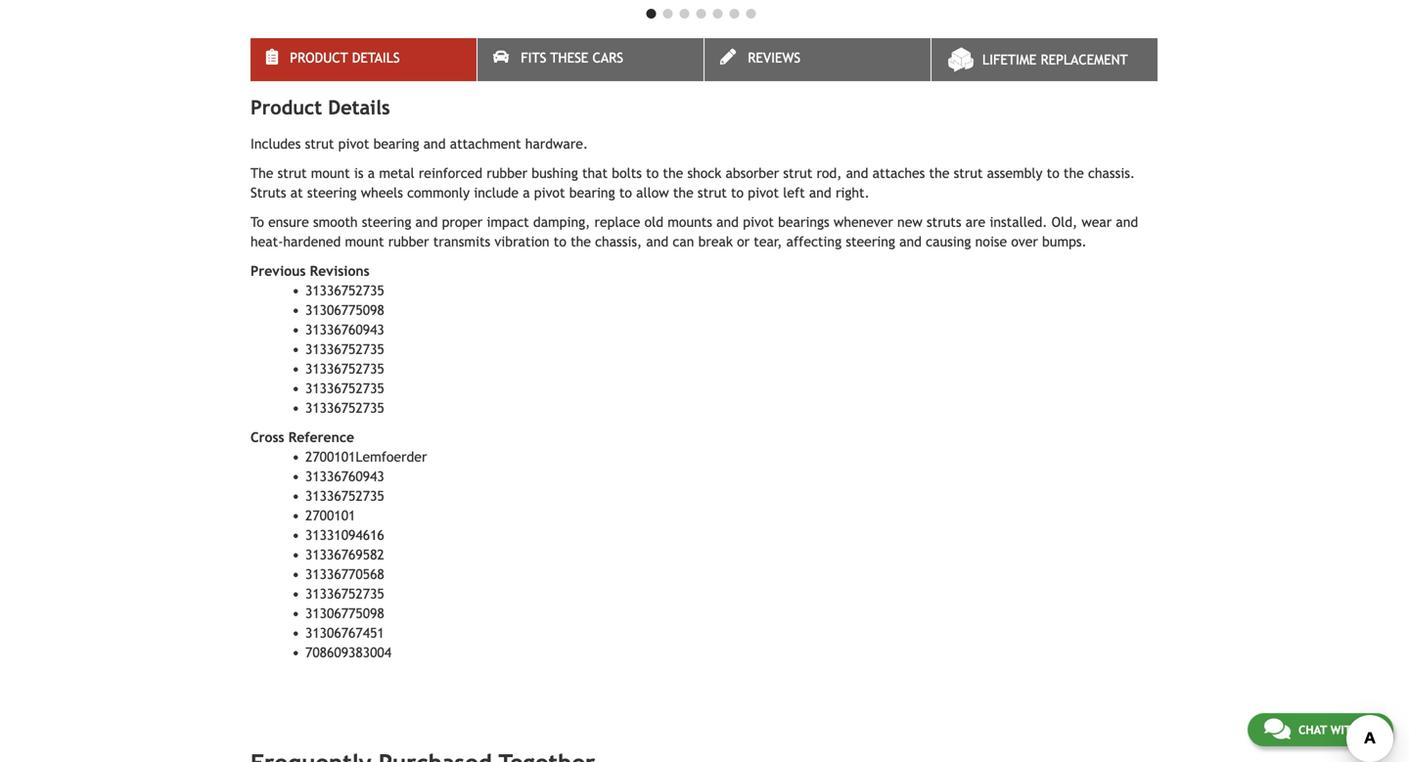 Task type: describe. For each thing, give the bounding box(es) containing it.
over
[[1012, 234, 1039, 250]]

metal
[[379, 166, 415, 181]]

include
[[474, 185, 519, 201]]

replace
[[595, 215, 641, 230]]

chat with us link
[[1248, 714, 1394, 747]]

rubber inside to ensure smooth steering and proper impact damping, replace old mounts and pivot bearings whenever new struts are installed. old, wear and heat-hardened mount rubber transmits vibration to the chassis, and can break or tear, affecting steering and causing noise over bumps.
[[388, 234, 429, 250]]

and up reinforced at the top left of page
[[424, 136, 446, 152]]

wheels
[[361, 185, 403, 201]]

the down "shock"
[[673, 185, 694, 201]]

7 31336752735 from the top
[[305, 587, 385, 602]]

chassis.
[[1089, 166, 1136, 181]]

3 31336752735 from the top
[[305, 361, 385, 377]]

31336760943 inside previous revisions 31336752735 31306775098 31336760943 31336752735 31336752735 31336752735 31336752735
[[305, 322, 385, 338]]

the left chassis.
[[1064, 166, 1085, 181]]

pivot up is at top left
[[338, 136, 369, 152]]

right.
[[836, 185, 870, 201]]

2700101
[[305, 508, 356, 524]]

damping,
[[533, 215, 591, 230]]

31331094616
[[305, 528, 385, 544]]

us
[[1364, 724, 1378, 737]]

to down "bolts"
[[620, 185, 632, 201]]

2700101lemfoerder
[[305, 450, 427, 465]]

tear,
[[754, 234, 783, 250]]

bushing
[[532, 166, 578, 181]]

708609383004
[[305, 645, 392, 661]]

fits
[[521, 50, 547, 66]]

can
[[673, 234, 695, 250]]

struts
[[251, 185, 286, 201]]

chat with us
[[1299, 724, 1378, 737]]

vibration
[[495, 234, 550, 250]]

previous
[[251, 264, 306, 279]]

mount inside the strut mount is a metal reinforced rubber bushing that bolts to the shock absorber strut rod, and attaches the strut assembly to the chassis. struts at steering wheels commonly include a pivot bearing to allow the strut to pivot left and right.
[[311, 166, 350, 181]]

31306775098 inside 'cross reference 2700101lemfoerder 31336760943 31336752735 2700101 31331094616 31336769582 31336770568 31336752735 31306775098 31306767451 708609383004'
[[305, 606, 385, 622]]

causing
[[926, 234, 972, 250]]

2 vertical spatial steering
[[846, 234, 896, 250]]

to inside to ensure smooth steering and proper impact damping, replace old mounts and pivot bearings whenever new struts are installed. old, wear and heat-hardened mount rubber transmits vibration to the chassis, and can break or tear, affecting steering and causing noise over bumps.
[[554, 234, 567, 250]]

to ensure smooth steering and proper impact damping, replace old mounts and pivot bearings whenever new struts are installed. old, wear and heat-hardened mount rubber transmits vibration to the chassis, and can break or tear, affecting steering and causing noise over bumps.
[[251, 215, 1139, 250]]

the inside to ensure smooth steering and proper impact damping, replace old mounts and pivot bearings whenever new struts are installed. old, wear and heat-hardened mount rubber transmits vibration to the chassis, and can break or tear, affecting steering and causing noise over bumps.
[[571, 234, 591, 250]]

at
[[291, 185, 303, 201]]

old
[[645, 215, 664, 230]]

strut down "shock"
[[698, 185, 727, 201]]

revisions
[[310, 264, 370, 279]]

comments image
[[1265, 718, 1291, 741]]

and right wear
[[1117, 215, 1139, 230]]

pivot inside to ensure smooth steering and proper impact damping, replace old mounts and pivot bearings whenever new struts are installed. old, wear and heat-hardened mount rubber transmits vibration to the chassis, and can break or tear, affecting steering and causing noise over bumps.
[[743, 215, 774, 230]]

31306775098 inside previous revisions 31336752735 31306775098 31336760943 31336752735 31336752735 31336752735 31336752735
[[305, 303, 385, 318]]

and down commonly
[[416, 215, 438, 230]]

to
[[251, 215, 264, 230]]

0 horizontal spatial bearing
[[374, 136, 420, 152]]

lifetime replacement
[[983, 52, 1129, 68]]

31336769582
[[305, 547, 385, 563]]

31306767451
[[305, 626, 385, 641]]

the up allow
[[663, 166, 684, 181]]

includes
[[251, 136, 301, 152]]

and up right.
[[846, 166, 869, 181]]

1 horizontal spatial steering
[[362, 215, 412, 230]]

bumps.
[[1043, 234, 1087, 250]]

attachment
[[450, 136, 521, 152]]

cars
[[593, 50, 624, 66]]

lifetime
[[983, 52, 1037, 68]]

2 31336752735 from the top
[[305, 342, 385, 358]]

wear
[[1082, 215, 1112, 230]]

or
[[737, 234, 750, 250]]

product details inside 'link'
[[290, 50, 400, 66]]

strut right includes
[[305, 136, 334, 152]]

the strut mount is a metal reinforced rubber bushing that bolts to the shock absorber strut rod, and attaches the strut assembly to the chassis. struts at steering wheels commonly include a pivot bearing to allow the strut to pivot left and right.
[[251, 166, 1136, 201]]

1 vertical spatial details
[[328, 96, 390, 119]]

previous revisions 31336752735 31306775098 31336760943 31336752735 31336752735 31336752735 31336752735
[[251, 264, 385, 416]]

product inside product details 'link'
[[290, 50, 348, 66]]

bolts
[[612, 166, 642, 181]]

and down rod,
[[810, 185, 832, 201]]

new
[[898, 215, 923, 230]]

steering inside the strut mount is a metal reinforced rubber bushing that bolts to the shock absorber strut rod, and attaches the strut assembly to the chassis. struts at steering wheels commonly include a pivot bearing to allow the strut to pivot left and right.
[[307, 185, 357, 201]]

bearings
[[778, 215, 830, 230]]

fits these cars
[[521, 50, 624, 66]]



Task type: vqa. For each thing, say whether or not it's contained in the screenshot.
Sales:
no



Task type: locate. For each thing, give the bounding box(es) containing it.
pivot
[[338, 136, 369, 152], [534, 185, 565, 201], [748, 185, 779, 201], [743, 215, 774, 230]]

bearing up metal in the left top of the page
[[374, 136, 420, 152]]

strut
[[305, 136, 334, 152], [278, 166, 307, 181], [784, 166, 813, 181], [954, 166, 983, 181], [698, 185, 727, 201]]

1 31336760943 from the top
[[305, 322, 385, 338]]

31336760943
[[305, 322, 385, 338], [305, 469, 385, 485]]

1 vertical spatial mount
[[345, 234, 384, 250]]

the down "damping,"
[[571, 234, 591, 250]]

and down new
[[900, 234, 922, 250]]

steering
[[307, 185, 357, 201], [362, 215, 412, 230], [846, 234, 896, 250]]

31306775098
[[305, 303, 385, 318], [305, 606, 385, 622]]

31306775098 up 31306767451
[[305, 606, 385, 622]]

reviews link
[[705, 38, 931, 81]]

2 31306775098 from the top
[[305, 606, 385, 622]]

1 vertical spatial 31336760943
[[305, 469, 385, 485]]

1 horizontal spatial bearing
[[570, 185, 615, 201]]

1 vertical spatial a
[[523, 185, 530, 201]]

reinforced
[[419, 166, 483, 181]]

assembly
[[988, 166, 1043, 181]]

mount inside to ensure smooth steering and proper impact damping, replace old mounts and pivot bearings whenever new struts are installed. old, wear and heat-hardened mount rubber transmits vibration to the chassis, and can break or tear, affecting steering and causing noise over bumps.
[[345, 234, 384, 250]]

0 vertical spatial 31306775098
[[305, 303, 385, 318]]

to right "assembly"
[[1047, 166, 1060, 181]]

1 vertical spatial steering
[[362, 215, 412, 230]]

to down absorber
[[731, 185, 744, 201]]

1 vertical spatial product
[[251, 96, 322, 119]]

hardened
[[283, 234, 341, 250]]

strut left "assembly"
[[954, 166, 983, 181]]

whenever
[[834, 215, 894, 230]]

impact
[[487, 215, 529, 230]]

0 vertical spatial bearing
[[374, 136, 420, 152]]

these
[[551, 50, 589, 66]]

the right attaches
[[930, 166, 950, 181]]

to down "damping,"
[[554, 234, 567, 250]]

to up allow
[[646, 166, 659, 181]]

attaches
[[873, 166, 926, 181]]

reviews
[[748, 50, 801, 66]]

31336760943 inside 'cross reference 2700101lemfoerder 31336760943 31336752735 2700101 31331094616 31336769582 31336770568 31336752735 31306775098 31306767451 708609383004'
[[305, 469, 385, 485]]

1 horizontal spatial rubber
[[487, 166, 528, 181]]

mount down smooth at left
[[345, 234, 384, 250]]

is
[[354, 166, 364, 181]]

product
[[290, 50, 348, 66], [251, 96, 322, 119]]

hardware.
[[526, 136, 588, 152]]

rubber
[[487, 166, 528, 181], [388, 234, 429, 250]]

allow
[[636, 185, 669, 201]]

rod,
[[817, 166, 842, 181]]

31336770568
[[305, 567, 385, 583]]

commonly
[[407, 185, 470, 201]]

and down 'old'
[[647, 234, 669, 250]]

2 31336760943 from the top
[[305, 469, 385, 485]]

0 vertical spatial 31336760943
[[305, 322, 385, 338]]

fits these cars link
[[478, 38, 704, 81]]

mount left is at top left
[[311, 166, 350, 181]]

noise
[[976, 234, 1008, 250]]

details up includes strut pivot bearing and attachment hardware.
[[352, 50, 400, 66]]

0 horizontal spatial rubber
[[388, 234, 429, 250]]

smooth
[[313, 215, 358, 230]]

break
[[699, 234, 733, 250]]

old,
[[1052, 215, 1078, 230]]

0 horizontal spatial steering
[[307, 185, 357, 201]]

pivot down bushing
[[534, 185, 565, 201]]

31336760943 down 2700101lemfoerder on the left
[[305, 469, 385, 485]]

lifetime replacement link
[[932, 38, 1158, 81]]

1 vertical spatial rubber
[[388, 234, 429, 250]]

0 vertical spatial steering
[[307, 185, 357, 201]]

steering down "whenever" on the right top
[[846, 234, 896, 250]]

absorber
[[726, 166, 780, 181]]

chassis,
[[595, 234, 642, 250]]

mounts
[[668, 215, 713, 230]]

proper
[[442, 215, 483, 230]]

strut up at
[[278, 166, 307, 181]]

rubber up include
[[487, 166, 528, 181]]

0 vertical spatial details
[[352, 50, 400, 66]]

2 horizontal spatial steering
[[846, 234, 896, 250]]

31306775098 down revisions
[[305, 303, 385, 318]]

0 vertical spatial mount
[[311, 166, 350, 181]]

1 31336752735 from the top
[[305, 283, 385, 299]]

31336760943 down revisions
[[305, 322, 385, 338]]

0 horizontal spatial a
[[368, 166, 375, 181]]

1 horizontal spatial a
[[523, 185, 530, 201]]

1 vertical spatial product details
[[251, 96, 390, 119]]

bearing
[[374, 136, 420, 152], [570, 185, 615, 201]]

bearing down that
[[570, 185, 615, 201]]

and
[[424, 136, 446, 152], [846, 166, 869, 181], [810, 185, 832, 201], [416, 215, 438, 230], [717, 215, 739, 230], [1117, 215, 1139, 230], [647, 234, 669, 250], [900, 234, 922, 250]]

steering up smooth at left
[[307, 185, 357, 201]]

cross
[[251, 430, 284, 446]]

strut up left
[[784, 166, 813, 181]]

heat-
[[251, 234, 283, 250]]

steering down wheels
[[362, 215, 412, 230]]

transmits
[[433, 234, 491, 250]]

includes strut pivot bearing and attachment hardware.
[[251, 136, 588, 152]]

with
[[1331, 724, 1360, 737]]

replacement
[[1041, 52, 1129, 68]]

installed.
[[990, 215, 1048, 230]]

reference
[[289, 430, 354, 446]]

the
[[251, 166, 274, 181]]

bearing inside the strut mount is a metal reinforced rubber bushing that bolts to the shock absorber strut rod, and attaches the strut assembly to the chassis. struts at steering wheels commonly include a pivot bearing to allow the strut to pivot left and right.
[[570, 185, 615, 201]]

cross reference 2700101lemfoerder 31336760943 31336752735 2700101 31331094616 31336769582 31336770568 31336752735 31306775098 31306767451 708609383004
[[251, 430, 427, 661]]

6 31336752735 from the top
[[305, 489, 385, 504]]

left
[[783, 185, 805, 201]]

product details link
[[251, 38, 477, 81]]

are
[[966, 215, 986, 230]]

that
[[582, 166, 608, 181]]

and up break
[[717, 215, 739, 230]]

a right is at top left
[[368, 166, 375, 181]]

ensure
[[268, 215, 309, 230]]

mount
[[311, 166, 350, 181], [345, 234, 384, 250]]

details inside 'link'
[[352, 50, 400, 66]]

product details
[[290, 50, 400, 66], [251, 96, 390, 119]]

pivot down absorber
[[748, 185, 779, 201]]

details down product details 'link'
[[328, 96, 390, 119]]

details
[[352, 50, 400, 66], [328, 96, 390, 119]]

31336752735
[[305, 283, 385, 299], [305, 342, 385, 358], [305, 361, 385, 377], [305, 381, 385, 397], [305, 401, 385, 416], [305, 489, 385, 504], [305, 587, 385, 602]]

4 31336752735 from the top
[[305, 381, 385, 397]]

1 vertical spatial 31306775098
[[305, 606, 385, 622]]

shock
[[688, 166, 722, 181]]

affecting
[[787, 234, 842, 250]]

0 vertical spatial rubber
[[487, 166, 528, 181]]

to
[[646, 166, 659, 181], [1047, 166, 1060, 181], [620, 185, 632, 201], [731, 185, 744, 201], [554, 234, 567, 250]]

a
[[368, 166, 375, 181], [523, 185, 530, 201]]

1 31306775098 from the top
[[305, 303, 385, 318]]

0 vertical spatial product
[[290, 50, 348, 66]]

5 31336752735 from the top
[[305, 401, 385, 416]]

the
[[663, 166, 684, 181], [930, 166, 950, 181], [1064, 166, 1085, 181], [673, 185, 694, 201], [571, 234, 591, 250]]

a right include
[[523, 185, 530, 201]]

0 vertical spatial a
[[368, 166, 375, 181]]

rubber left transmits at the top of page
[[388, 234, 429, 250]]

chat
[[1299, 724, 1328, 737]]

rubber inside the strut mount is a metal reinforced rubber bushing that bolts to the shock absorber strut rod, and attaches the strut assembly to the chassis. struts at steering wheels commonly include a pivot bearing to allow the strut to pivot left and right.
[[487, 166, 528, 181]]

struts
[[927, 215, 962, 230]]

0 vertical spatial product details
[[290, 50, 400, 66]]

pivot up tear, on the right top
[[743, 215, 774, 230]]

1 vertical spatial bearing
[[570, 185, 615, 201]]



